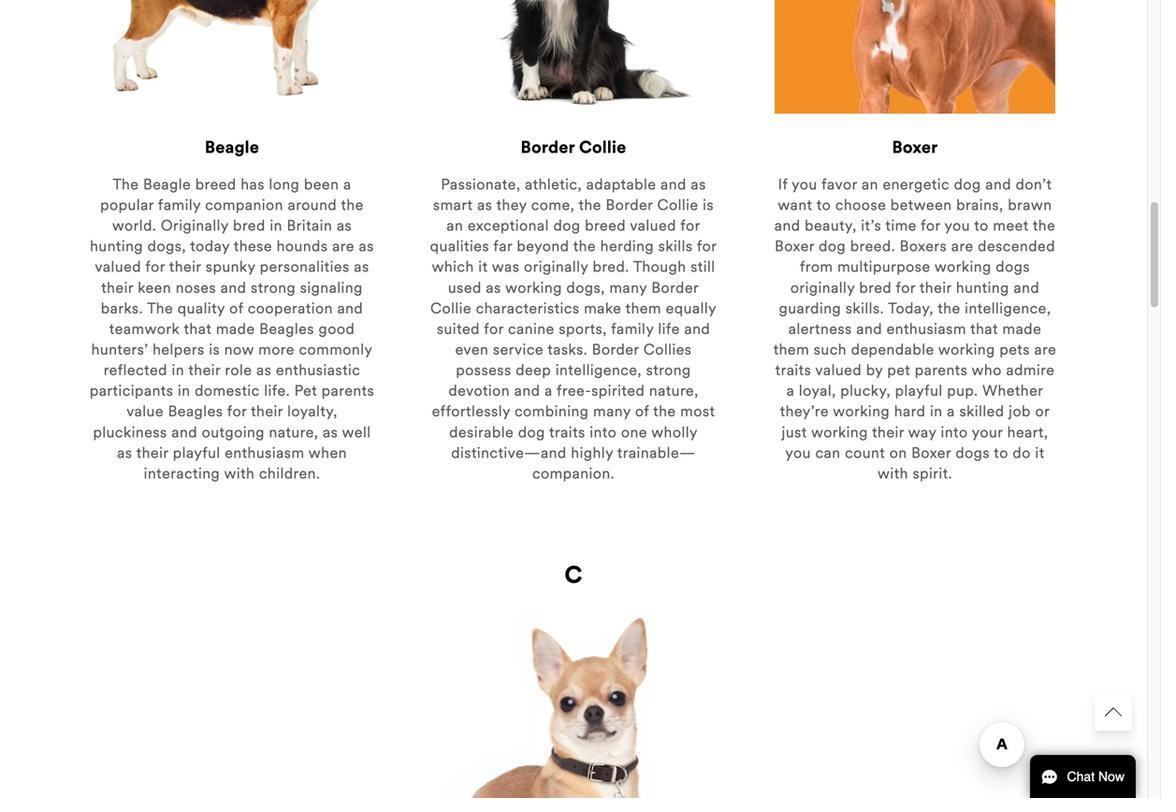 Task type: describe. For each thing, give the bounding box(es) containing it.
or
[[1035, 405, 1050, 420]]

exceptional
[[468, 219, 549, 234]]

the up bred.
[[573, 240, 596, 255]]

in inside if you favor an energetic dog and don't want to choose between brains, brawn and beauty, it's time for you to meet the boxer dog breed. boxers are descended from multipurpose working dogs originally bred for their hunting and guarding skills. today, the intelligence, alertness and enthusiasm that made them such dependable working pets are traits valued by pet parents who admire a loyal, plucky, playful pup. whether they're working hard in a skilled job or just working their way into your heart, you can count on boxer dogs to do it with spirit.
[[930, 405, 943, 420]]

choose
[[835, 199, 886, 214]]

family inside the beagle breed has long been a popular family companion around the world. originally bred in britain as hunting dogs, today these hounds are as valued for their spunky personalities as their keen noses and strong signaling barks. the quality of cooperation and teamwork that made beagles good hunters' helpers is now more commonly reflected in their role as enthusiastic participants in domestic life. pet parents value beagles for their loyalty, pluckiness and outgoing nature, as well as their playful enthusiasm when interacting with children.
[[158, 199, 201, 214]]

quality
[[178, 302, 225, 317]]

enthusiastic
[[276, 364, 360, 379]]

today,
[[888, 302, 934, 317]]

parents inside if you favor an energetic dog and don't want to choose between brains, brawn and beauty, it's time for you to meet the boxer dog breed. boxers are descended from multipurpose working dogs originally bred for their hunting and guarding skills. today, the intelligence, alertness and enthusiasm that made them such dependable working pets are traits valued by pet parents who admire a loyal, plucky, playful pup. whether they're working hard in a skilled job or just working their way into your heart, you can count on boxer dogs to do it with spirit.
[[915, 364, 968, 379]]

traits inside if you favor an energetic dog and don't want to choose between brains, brawn and beauty, it's time for you to meet the boxer dog breed. boxers are descended from multipurpose working dogs originally bred for their hunting and guarding skills. today, the intelligence, alertness and enthusiasm that made them such dependable working pets are traits valued by pet parents who admire a loyal, plucky, playful pup. whether they're working hard in a skilled job or just working their way into your heart, you can count on boxer dogs to do it with spirit.
[[775, 364, 811, 379]]

with inside the beagle breed has long been a popular family companion around the world. originally bred in britain as hunting dogs, today these hounds are as valued for their spunky personalities as their keen noses and strong signaling barks. the quality of cooperation and teamwork that made beagles good hunters' helpers is now more commonly reflected in their role as enthusiastic participants in domestic life. pet parents value beagles for their loyalty, pluckiness and outgoing nature, as well as their playful enthusiasm when interacting with children.
[[224, 467, 255, 482]]

from
[[800, 261, 833, 276]]

their up 'noses'
[[169, 261, 201, 276]]

way
[[908, 426, 937, 441]]

herding
[[600, 240, 654, 255]]

working up "can"
[[811, 426, 868, 441]]

life
[[658, 323, 680, 338]]

working down plucky,
[[833, 405, 890, 420]]

though
[[633, 261, 686, 276]]

beauty,
[[805, 219, 857, 234]]

originally inside passionate, athletic, adaptable and as smart as they come, the border collie is an exceptional dog breed valued for qualities far beyond the herding skills for which it was originally bred. though still used as working dogs, many border collie characteristics make them equally suited for canine sports, family life and even service tasks. border collies possess deep intelligence, strong devotion and a free-spirited nature, effortlessly combining many of the most desirable dog traits into one wholly distinctive—and highly trainable— companion.
[[524, 261, 588, 276]]

spirit.
[[913, 467, 952, 482]]

valued inside if you favor an energetic dog and don't want to choose between brains, brawn and beauty, it's time for you to meet the boxer dog breed. boxers are descended from multipurpose working dogs originally bred for their hunting and guarding skills. today, the intelligence, alertness and enthusiasm that made them such dependable working pets are traits valued by pet parents who admire a loyal, plucky, playful pup. whether they're working hard in a skilled job or just working their way into your heart, you can count on boxer dogs to do it with spirit.
[[815, 364, 862, 379]]

children.
[[259, 467, 320, 482]]

boxer link
[[765, 0, 1065, 175]]

who
[[972, 364, 1002, 379]]

2 horizontal spatial collie
[[657, 199, 698, 214]]

dog down beauty,
[[819, 240, 846, 255]]

signaling
[[300, 281, 363, 296]]

into inside if you favor an energetic dog and don't want to choose between brains, brawn and beauty, it's time for you to meet the boxer dog breed. boxers are descended from multipurpose working dogs originally bred for their hunting and guarding skills. today, the intelligence, alertness and enthusiasm that made them such dependable working pets are traits valued by pet parents who admire a loyal, plucky, playful pup. whether they're working hard in a skilled job or just working their way into your heart, you can count on boxer dogs to do it with spirit.
[[941, 426, 968, 441]]

still
[[691, 261, 715, 276]]

pet
[[294, 385, 317, 400]]

strong inside the beagle breed has long been a popular family companion around the world. originally bred in britain as hunting dogs, today these hounds are as valued for their spunky personalities as their keen noses and strong signaling barks. the quality of cooperation and teamwork that made beagles good hunters' helpers is now more commonly reflected in their role as enthusiastic participants in domestic life. pet parents value beagles for their loyalty, pluckiness and outgoing nature, as well as their playful enthusiasm when interacting with children.
[[251, 281, 296, 296]]

breed inside passionate, athletic, adaptable and as smart as they come, the border collie is an exceptional dog breed valued for qualities far beyond the herding skills for which it was originally bred. though still used as working dogs, many border collie characteristics make them equally suited for canine sports, family life and even service tasks. border collies possess deep intelligence, strong devotion and a free-spirited nature, effortlessly combining many of the most desirable dog traits into one wholly distinctive—and highly trainable— companion.
[[585, 219, 626, 234]]

made inside the beagle breed has long been a popular family companion around the world. originally bred in britain as hunting dogs, today these hounds are as valued for their spunky personalities as their keen noses and strong signaling barks. the quality of cooperation and teamwork that made beagles good hunters' helpers is now more commonly reflected in their role as enthusiastic participants in domestic life. pet parents value beagles for their loyalty, pluckiness and outgoing nature, as well as their playful enthusiasm when interacting with children.
[[216, 323, 255, 338]]

a down pup.
[[947, 405, 955, 420]]

styled arrow button link
[[1095, 693, 1132, 731]]

it inside passionate, athletic, adaptable and as smart as they come, the border collie is an exceptional dog breed valued for qualities far beyond the herding skills for which it was originally bred. though still used as working dogs, many border collie characteristics make them equally suited for canine sports, family life and even service tasks. border collies possess deep intelligence, strong devotion and a free-spirited nature, effortlessly combining many of the most desirable dog traits into one wholly distinctive—and highly trainable— companion.
[[478, 261, 488, 276]]

0 vertical spatial boxer
[[892, 141, 938, 157]]

1 horizontal spatial beagles
[[259, 323, 314, 338]]

border collie link
[[423, 0, 724, 175]]

0 horizontal spatial dogs
[[956, 447, 990, 462]]

and down equally
[[684, 323, 710, 338]]

alertness
[[788, 323, 852, 338]]

devotion
[[448, 385, 510, 400]]

hunters'
[[91, 343, 148, 358]]

descended
[[978, 240, 1055, 255]]

is inside passionate, athletic, adaptable and as smart as they come, the border collie is an exceptional dog breed valued for qualities far beyond the herding skills for which it was originally bred. though still used as working dogs, many border collie characteristics make them equally suited for canine sports, family life and even service tasks. border collies possess deep intelligence, strong devotion and a free-spirited nature, effortlessly combining many of the most desirable dog traits into one wholly distinctive—and highly trainable— companion.
[[703, 199, 714, 214]]

value
[[126, 405, 164, 420]]

trainable—
[[617, 447, 696, 462]]

2 vertical spatial you
[[785, 447, 811, 462]]

world.
[[112, 219, 156, 234]]

today
[[190, 240, 230, 255]]

1 vertical spatial to
[[974, 219, 989, 234]]

boxers
[[900, 240, 947, 255]]

border down adaptable
[[606, 199, 653, 214]]

guarding
[[779, 302, 841, 317]]

0 vertical spatial you
[[792, 178, 817, 193]]

and up good
[[337, 302, 363, 317]]

characteristics
[[476, 302, 580, 317]]

for up the "boxers" on the top right of page
[[921, 219, 941, 234]]

athletic,
[[525, 178, 582, 193]]

family inside passionate, athletic, adaptable and as smart as they come, the border collie is an exceptional dog breed valued for qualities far beyond the herding skills for which it was originally bred. though still used as working dogs, many border collie characteristics make them equally suited for canine sports, family life and even service tasks. border collies possess deep intelligence, strong devotion and a free-spirited nature, effortlessly combining many of the most desirable dog traits into one wholly distinctive—and highly trainable— companion.
[[611, 323, 654, 338]]

nature, inside passionate, athletic, adaptable and as smart as they come, the border collie is an exceptional dog breed valued for qualities far beyond the herding skills for which it was originally bred. though still used as working dogs, many border collie characteristics make them equally suited for canine sports, family life and even service tasks. border collies possess deep intelligence, strong devotion and a free-spirited nature, effortlessly combining many of the most desirable dog traits into one wholly distinctive—and highly trainable— companion.
[[649, 385, 699, 400]]

of inside the beagle breed has long been a popular family companion around the world. originally bred in britain as hunting dogs, today these hounds are as valued for their spunky personalities as their keen noses and strong signaling barks. the quality of cooperation and teamwork that made beagles good hunters' helpers is now more commonly reflected in their role as enthusiastic participants in domestic life. pet parents value beagles for their loyalty, pluckiness and outgoing nature, as well as their playful enthusiasm when interacting with children.
[[229, 302, 243, 317]]

sports,
[[559, 323, 607, 338]]

don't
[[1016, 178, 1052, 193]]

smart
[[433, 199, 473, 214]]

if
[[778, 178, 788, 193]]

pet
[[887, 364, 911, 379]]

working inside passionate, athletic, adaptable and as smart as they come, the border collie is an exceptional dog breed valued for qualities far beyond the herding skills for which it was originally bred. though still used as working dogs, many border collie characteristics make them equally suited for canine sports, family life and even service tasks. border collies possess deep intelligence, strong devotion and a free-spirited nature, effortlessly combining many of the most desirable dog traits into one wholly distinctive—and highly trainable— companion.
[[505, 281, 562, 296]]

teamwork
[[109, 323, 180, 338]]

border down though
[[651, 281, 699, 296]]

popular
[[100, 199, 154, 214]]

desirable
[[449, 426, 514, 441]]

job
[[1009, 405, 1031, 420]]

hunting inside the beagle breed has long been a popular family companion around the world. originally bred in britain as hunting dogs, today these hounds are as valued for their spunky personalities as their keen noses and strong signaling barks. the quality of cooperation and teamwork that made beagles good hunters' helpers is now more commonly reflected in their role as enthusiastic participants in domestic life. pet parents value beagles for their loyalty, pluckiness and outgoing nature, as well as their playful enthusiasm when interacting with children.
[[90, 240, 143, 255]]

qualities
[[430, 240, 489, 255]]

skilled
[[959, 405, 1004, 420]]

and down spunky at the left top of the page
[[220, 281, 246, 296]]

the right come,
[[579, 199, 601, 214]]

dog down combining
[[518, 426, 545, 441]]

skills
[[658, 240, 693, 255]]

plucky,
[[840, 385, 891, 400]]

been
[[304, 178, 339, 193]]

whether
[[982, 385, 1044, 400]]

cooperation
[[248, 302, 333, 317]]

them inside passionate, athletic, adaptable and as smart as they come, the border collie is an exceptional dog breed valued for qualities far beyond the herding skills for which it was originally bred. though still used as working dogs, many border collie characteristics make them equally suited for canine sports, family life and even service tasks. border collies possess deep intelligence, strong devotion and a free-spirited nature, effortlessly combining many of the most desirable dog traits into one wholly distinctive—and highly trainable— companion.
[[625, 302, 661, 317]]

when
[[309, 447, 347, 462]]

admire
[[1006, 364, 1055, 379]]

the down brawn
[[1033, 219, 1056, 234]]

beyond
[[517, 240, 569, 255]]

energetic
[[883, 178, 950, 193]]

domestic
[[195, 385, 260, 400]]

and down deep
[[514, 385, 540, 400]]

one
[[621, 426, 647, 441]]

companion
[[205, 199, 283, 214]]

that inside if you favor an energetic dog and don't want to choose between brains, brawn and beauty, it's time for you to meet the boxer dog breed. boxers are descended from multipurpose working dogs originally bred for their hunting and guarding skills. today, the intelligence, alertness and enthusiasm that made them such dependable working pets are traits valued by pet parents who admire a loyal, plucky, playful pup. whether they're working hard in a skilled job or just working their way into your heart, you can count on boxer dogs to do it with spirit.
[[970, 323, 998, 338]]

effortlessly
[[432, 405, 510, 420]]

2 horizontal spatial are
[[1034, 343, 1057, 358]]

passionate, athletic, adaptable and as smart as they come, the border collie is an exceptional dog breed valued for qualities far beyond the herding skills for which it was originally bred. though still used as working dogs, many border collie characteristics make them equally suited for canine sports, family life and even service tasks. border collies possess deep intelligence, strong devotion and a free-spirited nature, effortlessly combining many of the most desirable dog traits into one wholly distinctive—and highly trainable— companion.
[[430, 178, 717, 482]]

are inside the beagle breed has long been a popular family companion around the world. originally bred in britain as hunting dogs, today these hounds are as valued for their spunky personalities as their keen noses and strong signaling barks. the quality of cooperation and teamwork that made beagles good hunters' helpers is now more commonly reflected in their role as enthusiastic participants in domestic life. pet parents value beagles for their loyalty, pluckiness and outgoing nature, as well as their playful enthusiasm when interacting with children.
[[332, 240, 355, 255]]

skills.
[[846, 302, 884, 317]]

their down life.
[[251, 405, 283, 420]]

originally inside if you favor an energetic dog and don't want to choose between brains, brawn and beauty, it's time for you to meet the boxer dog breed. boxers are descended from multipurpose working dogs originally bred for their hunting and guarding skills. today, the intelligence, alertness and enthusiasm that made them such dependable working pets are traits valued by pet parents who admire a loyal, plucky, playful pup. whether they're working hard in a skilled job or just working their way into your heart, you can count on boxer dogs to do it with spirit.
[[790, 281, 855, 296]]

brawn
[[1008, 199, 1052, 214]]

working up the who
[[938, 343, 995, 358]]

their up barks.
[[101, 281, 133, 296]]

for up skills
[[680, 219, 700, 234]]

0 vertical spatial to
[[817, 199, 831, 214]]

pluckiness
[[93, 426, 167, 441]]

combining
[[515, 405, 589, 420]]

commonly
[[299, 343, 373, 358]]

and right adaptable
[[661, 178, 687, 193]]

traits inside passionate, athletic, adaptable and as smart as they come, the border collie is an exceptional dog breed valued for qualities far beyond the herding skills for which it was originally bred. though still used as working dogs, many border collie characteristics make them equally suited for canine sports, family life and even service tasks. border collies possess deep intelligence, strong devotion and a free-spirited nature, effortlessly combining many of the most desirable dog traits into one wholly distinctive—and highly trainable— companion.
[[549, 426, 585, 441]]

now
[[224, 343, 254, 358]]

loyalty,
[[287, 405, 338, 420]]

keen
[[138, 281, 171, 296]]

heart,
[[1007, 426, 1048, 441]]

for up "today,"
[[896, 281, 916, 296]]

wholly
[[651, 426, 698, 441]]

has
[[241, 178, 265, 193]]

reflected
[[104, 364, 167, 379]]

an inside passionate, athletic, adaptable and as smart as they come, the border collie is an exceptional dog breed valued for qualities far beyond the herding skills for which it was originally bred. though still used as working dogs, many border collie characteristics make them equally suited for canine sports, family life and even service tasks. border collies possess deep intelligence, strong devotion and a free-spirited nature, effortlessly combining many of the most desirable dog traits into one wholly distinctive—and highly trainable— companion.
[[447, 219, 463, 234]]

for up outgoing
[[227, 405, 247, 420]]

1 vertical spatial many
[[593, 405, 631, 420]]

1 vertical spatial you
[[944, 219, 970, 234]]

the right "today,"
[[938, 302, 960, 317]]

breed inside the beagle breed has long been a popular family companion around the world. originally bred in britain as hunting dogs, today these hounds are as valued for their spunky personalities as their keen noses and strong signaling barks. the quality of cooperation and teamwork that made beagles good hunters' helpers is now more commonly reflected in their role as enthusiastic participants in domestic life. pet parents value beagles for their loyalty, pluckiness and outgoing nature, as well as their playful enthusiasm when interacting with children.
[[195, 178, 236, 193]]

strong inside passionate, athletic, adaptable and as smart as they come, the border collie is an exceptional dog breed valued for qualities far beyond the herding skills for which it was originally bred. though still used as working dogs, many border collie characteristics make them equally suited for canine sports, family life and even service tasks. border collies possess deep intelligence, strong devotion and a free-spirited nature, effortlessly combining many of the most desirable dog traits into one wholly distinctive—and highly trainable— companion.
[[646, 364, 691, 379]]

helpers
[[153, 343, 205, 358]]

dog down come,
[[553, 219, 581, 234]]

1 horizontal spatial collie
[[579, 141, 626, 157]]

make
[[584, 302, 622, 317]]

1 vertical spatial boxer
[[775, 240, 814, 255]]

adaptable
[[586, 178, 656, 193]]

the up wholly
[[653, 405, 676, 420]]



Task type: vqa. For each thing, say whether or not it's contained in the screenshot.
the right that
yes



Task type: locate. For each thing, give the bounding box(es) containing it.
that inside the beagle breed has long been a popular family companion around the world. originally bred in britain as hunting dogs, today these hounds are as valued for their spunky personalities as their keen noses and strong signaling barks. the quality of cooperation and teamwork that made beagles good hunters' helpers is now more commonly reflected in their role as enthusiastic participants in domestic life. pet parents value beagles for their loyalty, pluckiness and outgoing nature, as well as their playful enthusiasm when interacting with children.
[[184, 323, 212, 338]]

meet
[[993, 219, 1029, 234]]

0 horizontal spatial nature,
[[269, 426, 318, 441]]

playful inside if you favor an energetic dog and don't want to choose between brains, brawn and beauty, it's time for you to meet the boxer dog breed. boxers are descended from multipurpose working dogs originally bred for their hunting and guarding skills. today, the intelligence, alertness and enthusiasm that made them such dependable working pets are traits valued by pet parents who admire a loyal, plucky, playful pup. whether they're working hard in a skilled job or just working their way into your heart, you can count on boxer dogs to do it with spirit.
[[895, 385, 943, 400]]

1 vertical spatial is
[[209, 343, 220, 358]]

them inside if you favor an energetic dog and don't want to choose between brains, brawn and beauty, it's time for you to meet the boxer dog breed. boxers are descended from multipurpose working dogs originally bred for their hunting and guarding skills. today, the intelligence, alertness and enthusiasm that made them such dependable working pets are traits valued by pet parents who admire a loyal, plucky, playful pup. whether they're working hard in a skilled job or just working their way into your heart, you can count on boxer dogs to do it with spirit.
[[773, 343, 809, 358]]

valued
[[630, 219, 676, 234], [95, 261, 141, 276], [815, 364, 862, 379]]

2 vertical spatial to
[[994, 447, 1008, 462]]

the down keen
[[147, 302, 173, 317]]

valued up barks.
[[95, 261, 141, 276]]

bred down multipurpose
[[859, 281, 892, 296]]

personalities
[[260, 261, 350, 276]]

a up they're
[[786, 385, 795, 400]]

enthusiasm inside the beagle breed has long been a popular family companion around the world. originally bred in britain as hunting dogs, today these hounds are as valued for their spunky personalities as their keen noses and strong signaling barks. the quality of cooperation and teamwork that made beagles good hunters' helpers is now more commonly reflected in their role as enthusiastic participants in domestic life. pet parents value beagles for their loyalty, pluckiness and outgoing nature, as well as their playful enthusiasm when interacting with children.
[[225, 447, 305, 462]]

0 vertical spatial the
[[113, 178, 139, 193]]

favor
[[822, 178, 857, 193]]

0 vertical spatial is
[[703, 199, 714, 214]]

a right been
[[343, 178, 351, 193]]

2 with from the left
[[878, 467, 908, 482]]

you down just
[[785, 447, 811, 462]]

is inside the beagle breed has long been a popular family companion around the world. originally bred in britain as hunting dogs, today these hounds are as valued for their spunky personalities as their keen noses and strong signaling barks. the quality of cooperation and teamwork that made beagles good hunters' helpers is now more commonly reflected in their role as enthusiastic participants in domestic life. pet parents value beagles for their loyalty, pluckiness and outgoing nature, as well as their playful enthusiasm when interacting with children.
[[209, 343, 220, 358]]

1 vertical spatial dogs,
[[566, 281, 605, 296]]

the up popular
[[113, 178, 139, 193]]

1 vertical spatial traits
[[549, 426, 585, 441]]

0 vertical spatial nature,
[[649, 385, 699, 400]]

hunting inside if you favor an energetic dog and don't want to choose between brains, brawn and beauty, it's time for you to meet the boxer dog breed. boxers are descended from multipurpose working dogs originally bred for their hunting and guarding skills. today, the intelligence, alertness and enthusiasm that made them such dependable working pets are traits valued by pet parents who admire a loyal, plucky, playful pup. whether they're working hard in a skilled job or just working their way into your heart, you can count on boxer dogs to do it with spirit.
[[956, 281, 1009, 296]]

into right the way
[[941, 426, 968, 441]]

noses
[[176, 281, 216, 296]]

0 horizontal spatial collie
[[430, 302, 472, 317]]

deep
[[516, 364, 551, 379]]

1 into from the left
[[590, 426, 617, 441]]

do
[[1013, 447, 1031, 462]]

made up now
[[216, 323, 255, 338]]

for up even
[[484, 323, 504, 338]]

0 horizontal spatial beagles
[[168, 405, 223, 420]]

0 vertical spatial traits
[[775, 364, 811, 379]]

of
[[229, 302, 243, 317], [635, 405, 649, 420]]

participants
[[90, 385, 173, 400]]

it right the do
[[1035, 447, 1045, 462]]

and down descended
[[1014, 281, 1040, 296]]

bred inside the beagle breed has long been a popular family companion around the world. originally bred in britain as hunting dogs, today these hounds are as valued for their spunky personalities as their keen noses and strong signaling barks. the quality of cooperation and teamwork that made beagles good hunters' helpers is now more commonly reflected in their role as enthusiastic participants in domestic life. pet parents value beagles for their loyalty, pluckiness and outgoing nature, as well as their playful enthusiasm when interacting with children.
[[233, 219, 265, 234]]

they
[[496, 199, 527, 214]]

beagles down cooperation
[[259, 323, 314, 338]]

bred inside if you favor an energetic dog and don't want to choose between brains, brawn and beauty, it's time for you to meet the boxer dog breed. boxers are descended from multipurpose working dogs originally bred for their hunting and guarding skills. today, the intelligence, alertness and enthusiasm that made them such dependable working pets are traits valued by pet parents who admire a loyal, plucky, playful pup. whether they're working hard in a skilled job or just working their way into your heart, you can count on boxer dogs to do it with spirit.
[[859, 281, 892, 296]]

loyal,
[[799, 385, 836, 400]]

dog up brains,
[[954, 178, 981, 193]]

parents
[[915, 364, 968, 379], [322, 385, 374, 400]]

1 horizontal spatial playful
[[895, 385, 943, 400]]

1 horizontal spatial traits
[[775, 364, 811, 379]]

a up combining
[[544, 385, 553, 400]]

suited
[[437, 323, 480, 338]]

interacting
[[144, 467, 220, 482]]

originally down from
[[790, 281, 855, 296]]

bred
[[233, 219, 265, 234], [859, 281, 892, 296]]

dogs, up make
[[566, 281, 605, 296]]

come,
[[531, 199, 575, 214]]

dependable
[[851, 343, 934, 358]]

that up the who
[[970, 323, 998, 338]]

1 vertical spatial playful
[[173, 447, 221, 462]]

2 made from the left
[[1002, 323, 1042, 338]]

0 horizontal spatial intelligence,
[[556, 364, 642, 379]]

it's
[[861, 219, 881, 234]]

playful up hard
[[895, 385, 943, 400]]

with
[[224, 467, 255, 482], [878, 467, 908, 482]]

boxer up spirit.
[[911, 447, 951, 462]]

0 vertical spatial valued
[[630, 219, 676, 234]]

long
[[269, 178, 300, 193]]

between
[[891, 199, 952, 214]]

breed
[[195, 178, 236, 193], [585, 219, 626, 234]]

their up on
[[872, 426, 904, 441]]

2 vertical spatial boxer
[[911, 447, 951, 462]]

0 horizontal spatial family
[[158, 199, 201, 214]]

an inside if you favor an energetic dog and don't want to choose between brains, brawn and beauty, it's time for you to meet the boxer dog breed. boxers are descended from multipurpose working dogs originally bred for their hunting and guarding skills. today, the intelligence, alertness and enthusiasm that made them such dependable working pets are traits valued by pet parents who admire a loyal, plucky, playful pup. whether they're working hard in a skilled job or just working their way into your heart, you can count on boxer dogs to do it with spirit.
[[862, 178, 878, 193]]

1 vertical spatial hunting
[[956, 281, 1009, 296]]

such
[[814, 343, 847, 358]]

into inside passionate, athletic, adaptable and as smart as they come, the border collie is an exceptional dog breed valued for qualities far beyond the herding skills for which it was originally bred. though still used as working dogs, many border collie characteristics make them equally suited for canine sports, family life and even service tasks. border collies possess deep intelligence, strong devotion and a free-spirited nature, effortlessly combining many of the most desirable dog traits into one wholly distinctive—and highly trainable— companion.
[[590, 426, 617, 441]]

0 horizontal spatial beagle
[[143, 178, 191, 193]]

0 horizontal spatial traits
[[549, 426, 585, 441]]

1 vertical spatial valued
[[95, 261, 141, 276]]

1 horizontal spatial dogs,
[[566, 281, 605, 296]]

them up life
[[625, 302, 661, 317]]

2 into from the left
[[941, 426, 968, 441]]

beagle link
[[82, 0, 382, 175]]

you right if
[[792, 178, 817, 193]]

0 vertical spatial intelligence,
[[965, 302, 1051, 317]]

even
[[455, 343, 489, 358]]

0 horizontal spatial valued
[[95, 261, 141, 276]]

parents inside the beagle breed has long been a popular family companion around the world. originally bred in britain as hunting dogs, today these hounds are as valued for their spunky personalities as their keen noses and strong signaling barks. the quality of cooperation and teamwork that made beagles good hunters' helpers is now more commonly reflected in their role as enthusiastic participants in domestic life. pet parents value beagles for their loyalty, pluckiness and outgoing nature, as well as their playful enthusiasm when interacting with children.
[[322, 385, 374, 400]]

an down smart
[[447, 219, 463, 234]]

1 horizontal spatial the
[[147, 302, 173, 317]]

to
[[817, 199, 831, 214], [974, 219, 989, 234], [994, 447, 1008, 462]]

collie up skills
[[657, 199, 698, 214]]

enthusiasm down "today,"
[[887, 323, 966, 338]]

1 horizontal spatial strong
[[646, 364, 691, 379]]

0 vertical spatial family
[[158, 199, 201, 214]]

bred up the these
[[233, 219, 265, 234]]

for
[[680, 219, 700, 234], [921, 219, 941, 234], [697, 240, 717, 255], [145, 261, 165, 276], [896, 281, 916, 296], [484, 323, 504, 338], [227, 405, 247, 420]]

1 vertical spatial breed
[[585, 219, 626, 234]]

the
[[341, 199, 364, 214], [579, 199, 601, 214], [1033, 219, 1056, 234], [573, 240, 596, 255], [938, 302, 960, 317], [653, 405, 676, 420]]

1 vertical spatial beagle
[[143, 178, 191, 193]]

1 horizontal spatial breed
[[585, 219, 626, 234]]

dogs, inside the beagle breed has long been a popular family companion around the world. originally bred in britain as hunting dogs, today these hounds are as valued for their spunky personalities as their keen noses and strong signaling barks. the quality of cooperation and teamwork that made beagles good hunters' helpers is now more commonly reflected in their role as enthusiastic participants in domestic life. pet parents value beagles for their loyalty, pluckiness and outgoing nature, as well as their playful enthusiasm when interacting with children.
[[147, 240, 186, 255]]

enthusiasm inside if you favor an energetic dog and don't want to choose between brains, brawn and beauty, it's time for you to meet the boxer dog breed. boxers are descended from multipurpose working dogs originally bred for their hunting and guarding skills. today, the intelligence, alertness and enthusiasm that made them such dependable working pets are traits valued by pet parents who admire a loyal, plucky, playful pup. whether they're working hard in a skilled job or just working their way into your heart, you can count on boxer dogs to do it with spirit.
[[887, 323, 966, 338]]

1 horizontal spatial nature,
[[649, 385, 699, 400]]

0 horizontal spatial an
[[447, 219, 463, 234]]

you down brains,
[[944, 219, 970, 234]]

spirited
[[591, 385, 645, 400]]

for up keen
[[145, 261, 165, 276]]

border down sports,
[[592, 343, 639, 358]]

these
[[234, 240, 272, 255]]

a
[[343, 178, 351, 193], [544, 385, 553, 400], [786, 385, 795, 400], [947, 405, 955, 420]]

1 vertical spatial the
[[147, 302, 173, 317]]

possess
[[456, 364, 511, 379]]

free-
[[557, 385, 591, 400]]

want
[[778, 199, 813, 214]]

0 vertical spatial originally
[[524, 261, 588, 276]]

it left was at the left top
[[478, 261, 488, 276]]

c
[[565, 560, 582, 589]]

0 horizontal spatial into
[[590, 426, 617, 441]]

intelligence, inside if you favor an energetic dog and don't want to choose between brains, brawn and beauty, it's time for you to meet the boxer dog breed. boxers are descended from multipurpose working dogs originally bred for their hunting and guarding skills. today, the intelligence, alertness and enthusiasm that made them such dependable working pets are traits valued by pet parents who admire a loyal, plucky, playful pup. whether they're working hard in a skilled job or just working their way into your heart, you can count on boxer dogs to do it with spirit.
[[965, 302, 1051, 317]]

1 vertical spatial dogs
[[956, 447, 990, 462]]

it inside if you favor an energetic dog and don't want to choose between brains, brawn and beauty, it's time for you to meet the boxer dog breed. boxers are descended from multipurpose working dogs originally bred for their hunting and guarding skills. today, the intelligence, alertness and enthusiasm that made them such dependable working pets are traits valued by pet parents who admire a loyal, plucky, playful pup. whether they're working hard in a skilled job or just working their way into your heart, you can count on boxer dogs to do it with spirit.
[[1035, 447, 1045, 462]]

1 vertical spatial intelligence,
[[556, 364, 642, 379]]

0 vertical spatial parents
[[915, 364, 968, 379]]

beagles down domestic
[[168, 405, 223, 420]]

many down bred.
[[609, 281, 647, 296]]

britain
[[287, 219, 332, 234]]

well
[[342, 426, 371, 441]]

working up characteristics
[[505, 281, 562, 296]]

enthusiasm up children.
[[225, 447, 305, 462]]

1 horizontal spatial are
[[951, 240, 974, 255]]

role
[[225, 364, 252, 379]]

and up brains,
[[985, 178, 1011, 193]]

around
[[288, 199, 337, 214]]

1 horizontal spatial with
[[878, 467, 908, 482]]

1 horizontal spatial originally
[[790, 281, 855, 296]]

parents up pup.
[[915, 364, 968, 379]]

and up interacting
[[171, 426, 197, 441]]

beagle up popular
[[143, 178, 191, 193]]

0 vertical spatial many
[[609, 281, 647, 296]]

1 vertical spatial parents
[[322, 385, 374, 400]]

barks.
[[101, 302, 143, 317]]

dogs down your
[[956, 447, 990, 462]]

beagle up "has"
[[205, 141, 259, 157]]

to up beauty,
[[817, 199, 831, 214]]

outgoing
[[202, 426, 265, 441]]

are right the "boxers" on the top right of page
[[951, 240, 974, 255]]

1 horizontal spatial dogs
[[996, 261, 1030, 276]]

with inside if you favor an energetic dog and don't want to choose between brains, brawn and beauty, it's time for you to meet the boxer dog breed. boxers are descended from multipurpose working dogs originally bred for their hunting and guarding skills. today, the intelligence, alertness and enthusiasm that made them such dependable working pets are traits valued by pet parents who admire a loyal, plucky, playful pup. whether they're working hard in a skilled job or just working their way into your heart, you can count on boxer dogs to do it with spirit.
[[878, 467, 908, 482]]

the beagle breed has long been a popular family companion around the world. originally bred in britain as hunting dogs, today these hounds are as valued for their spunky personalities as their keen noses and strong signaling barks. the quality of cooperation and teamwork that made beagles good hunters' helpers is now more commonly reflected in their role as enthusiastic participants in domestic life. pet parents value beagles for their loyalty, pluckiness and outgoing nature, as well as their playful enthusiasm when interacting with children.
[[90, 178, 374, 482]]

0 horizontal spatial originally
[[524, 261, 588, 276]]

breed up companion
[[195, 178, 236, 193]]

1 horizontal spatial that
[[970, 323, 998, 338]]

count
[[845, 447, 885, 462]]

0 vertical spatial of
[[229, 302, 243, 317]]

0 horizontal spatial hunting
[[90, 240, 143, 255]]

just
[[782, 426, 807, 441]]

made inside if you favor an energetic dog and don't want to choose between brains, brawn and beauty, it's time for you to meet the boxer dog breed. boxers are descended from multipurpose working dogs originally bred for their hunting and guarding skills. today, the intelligence, alertness and enthusiasm that made them such dependable working pets are traits valued by pet parents who admire a loyal, plucky, playful pup. whether they're working hard in a skilled job or just working their way into your heart, you can count on boxer dogs to do it with spirit.
[[1002, 323, 1042, 338]]

0 horizontal spatial are
[[332, 240, 355, 255]]

0 vertical spatial dogs
[[996, 261, 1030, 276]]

for up still
[[697, 240, 717, 255]]

1 vertical spatial originally
[[790, 281, 855, 296]]

border inside "border collie" link
[[521, 141, 575, 157]]

was
[[492, 261, 520, 276]]

nature, down "loyalty,"
[[269, 426, 318, 441]]

1 vertical spatial an
[[447, 219, 463, 234]]

used
[[448, 281, 482, 296]]

boxer up energetic
[[892, 141, 938, 157]]

1 vertical spatial family
[[611, 323, 654, 338]]

traits down combining
[[549, 426, 585, 441]]

1 vertical spatial enthusiasm
[[225, 447, 305, 462]]

highly
[[571, 447, 613, 462]]

bred.
[[593, 261, 629, 276]]

your
[[972, 426, 1003, 441]]

traits up loyal,
[[775, 364, 811, 379]]

1 horizontal spatial family
[[611, 323, 654, 338]]

1 vertical spatial bred
[[859, 281, 892, 296]]

valued inside the beagle breed has long been a popular family companion around the world. originally bred in britain as hunting dogs, today these hounds are as valued for their spunky personalities as their keen noses and strong signaling barks. the quality of cooperation and teamwork that made beagles good hunters' helpers is now more commonly reflected in their role as enthusiastic participants in domestic life. pet parents value beagles for their loyalty, pluckiness and outgoing nature, as well as their playful enthusiasm when interacting with children.
[[95, 261, 141, 276]]

0 horizontal spatial that
[[184, 323, 212, 338]]

family down make
[[611, 323, 654, 338]]

0 vertical spatial it
[[478, 261, 488, 276]]

2 vertical spatial collie
[[430, 302, 472, 317]]

into up "highly"
[[590, 426, 617, 441]]

intelligence, up pets
[[965, 302, 1051, 317]]

border
[[521, 141, 575, 157], [606, 199, 653, 214], [651, 281, 699, 296], [592, 343, 639, 358]]

1 horizontal spatial them
[[773, 343, 809, 358]]

0 vertical spatial collie
[[579, 141, 626, 157]]

2 vertical spatial valued
[[815, 364, 862, 379]]

them down alertness
[[773, 343, 809, 358]]

to left the do
[[994, 447, 1008, 462]]

1 vertical spatial it
[[1035, 447, 1045, 462]]

made up pets
[[1002, 323, 1042, 338]]

parents down the 'enthusiastic'
[[322, 385, 374, 400]]

0 vertical spatial them
[[625, 302, 661, 317]]

0 horizontal spatial with
[[224, 467, 255, 482]]

and down want
[[774, 219, 800, 234]]

and down 'skills.'
[[856, 323, 882, 338]]

0 horizontal spatial is
[[209, 343, 220, 358]]

1 vertical spatial nature,
[[269, 426, 318, 441]]

beagle inside the beagle breed has long been a popular family companion around the world. originally bred in britain as hunting dogs, today these hounds are as valued for their spunky personalities as their keen noses and strong signaling barks. the quality of cooperation and teamwork that made beagles good hunters' helpers is now more commonly reflected in their role as enthusiastic participants in domestic life. pet parents value beagles for their loyalty, pluckiness and outgoing nature, as well as their playful enthusiasm when interacting with children.
[[143, 178, 191, 193]]

family up originally
[[158, 199, 201, 214]]

collie up suited
[[430, 302, 472, 317]]

boxer up from
[[775, 240, 814, 255]]

tasks.
[[548, 343, 588, 358]]

0 horizontal spatial playful
[[173, 447, 221, 462]]

1 horizontal spatial it
[[1035, 447, 1045, 462]]

the right around
[[341, 199, 364, 214]]

1 horizontal spatial enthusiasm
[[887, 323, 966, 338]]

0 vertical spatial playful
[[895, 385, 943, 400]]

0 vertical spatial beagle
[[205, 141, 259, 157]]

1 horizontal spatial valued
[[630, 219, 676, 234]]

hard
[[894, 405, 926, 420]]

are up admire
[[1034, 343, 1057, 358]]

scroll to top image
[[1105, 704, 1122, 720]]

1 horizontal spatial intelligence,
[[965, 302, 1051, 317]]

a inside passionate, athletic, adaptable and as smart as they come, the border collie is an exceptional dog breed valued for qualities far beyond the herding skills for which it was originally bred. though still used as working dogs, many border collie characteristics make them equally suited for canine sports, family life and even service tasks. border collies possess deep intelligence, strong devotion and a free-spirited nature, effortlessly combining many of the most desirable dog traits into one wholly distinctive—and highly trainable— companion.
[[544, 385, 553, 400]]

0 horizontal spatial enthusiasm
[[225, 447, 305, 462]]

their down pluckiness
[[136, 447, 169, 462]]

nature,
[[649, 385, 699, 400], [269, 426, 318, 441]]

1 horizontal spatial beagle
[[205, 141, 259, 157]]

0 vertical spatial strong
[[251, 281, 296, 296]]

2 horizontal spatial valued
[[815, 364, 862, 379]]

the inside the beagle breed has long been a popular family companion around the world. originally bred in britain as hunting dogs, today these hounds are as valued for their spunky personalities as their keen noses and strong signaling barks. the quality of cooperation and teamwork that made beagles good hunters' helpers is now more commonly reflected in their role as enthusiastic participants in domestic life. pet parents value beagles for their loyalty, pluckiness and outgoing nature, as well as their playful enthusiasm when interacting with children.
[[341, 199, 364, 214]]

2 that from the left
[[970, 323, 998, 338]]

1 made from the left
[[216, 323, 255, 338]]

0 horizontal spatial bred
[[233, 219, 265, 234]]

by
[[866, 364, 883, 379]]

playful inside the beagle breed has long been a popular family companion around the world. originally bred in britain as hunting dogs, today these hounds are as valued for their spunky personalities as their keen noses and strong signaling barks. the quality of cooperation and teamwork that made beagles good hunters' helpers is now more commonly reflected in their role as enthusiastic participants in domestic life. pet parents value beagles for their loyalty, pluckiness and outgoing nature, as well as their playful enthusiasm when interacting with children.
[[173, 447, 221, 462]]

1 vertical spatial beagles
[[168, 405, 223, 420]]

beagle inside "link"
[[205, 141, 259, 157]]

breed.
[[850, 240, 895, 255]]

with down on
[[878, 467, 908, 482]]

that
[[184, 323, 212, 338], [970, 323, 998, 338]]

0 vertical spatial beagles
[[259, 323, 314, 338]]

family
[[158, 199, 201, 214], [611, 323, 654, 338]]

time
[[885, 219, 917, 234]]

1 with from the left
[[224, 467, 255, 482]]

can
[[815, 447, 841, 462]]

valued down such at right
[[815, 364, 862, 379]]

is
[[703, 199, 714, 214], [209, 343, 220, 358]]

of inside passionate, athletic, adaptable and as smart as they come, the border collie is an exceptional dog breed valued for qualities far beyond the herding skills for which it was originally bred. though still used as working dogs, many border collie characteristics make them equally suited for canine sports, family life and even service tasks. border collies possess deep intelligence, strong devotion and a free-spirited nature, effortlessly combining many of the most desirable dog traits into one wholly distinctive—and highly trainable— companion.
[[635, 405, 649, 420]]

valued up skills
[[630, 219, 676, 234]]

they're
[[780, 405, 829, 420]]

their up "today,"
[[920, 281, 952, 296]]

nature, inside the beagle breed has long been a popular family companion around the world. originally bred in britain as hunting dogs, today these hounds are as valued for their spunky personalities as their keen noses and strong signaling barks. the quality of cooperation and teamwork that made beagles good hunters' helpers is now more commonly reflected in their role as enthusiastic participants in domestic life. pet parents value beagles for their loyalty, pluckiness and outgoing nature, as well as their playful enthusiasm when interacting with children.
[[269, 426, 318, 441]]

0 horizontal spatial breed
[[195, 178, 236, 193]]

valued inside passionate, athletic, adaptable and as smart as they come, the border collie is an exceptional dog breed valued for qualities far beyond the herding skills for which it was originally bred. though still used as working dogs, many border collie characteristics make them equally suited for canine sports, family life and even service tasks. border collies possess deep intelligence, strong devotion and a free-spirited nature, effortlessly combining many of the most desirable dog traits into one wholly distinctive—and highly trainable— companion.
[[630, 219, 676, 234]]

1 that from the left
[[184, 323, 212, 338]]

1 horizontal spatial parents
[[915, 364, 968, 379]]

0 horizontal spatial it
[[478, 261, 488, 276]]

0 vertical spatial hunting
[[90, 240, 143, 255]]

canine
[[508, 323, 555, 338]]

dogs down descended
[[996, 261, 1030, 276]]

of right quality
[[229, 302, 243, 317]]

1 horizontal spatial hunting
[[956, 281, 1009, 296]]

0 vertical spatial breed
[[195, 178, 236, 193]]

traits
[[775, 364, 811, 379], [549, 426, 585, 441]]

breed up 'herding'
[[585, 219, 626, 234]]

the
[[113, 178, 139, 193], [147, 302, 173, 317]]

their up domestic
[[188, 364, 221, 379]]

0 horizontal spatial them
[[625, 302, 661, 317]]

0 horizontal spatial the
[[113, 178, 139, 193]]

border up athletic,
[[521, 141, 575, 157]]

collie up adaptable
[[579, 141, 626, 157]]

and
[[661, 178, 687, 193], [985, 178, 1011, 193], [774, 219, 800, 234], [220, 281, 246, 296], [1014, 281, 1040, 296], [337, 302, 363, 317], [684, 323, 710, 338], [856, 323, 882, 338], [514, 385, 540, 400], [171, 426, 197, 441]]

0 vertical spatial dogs,
[[147, 240, 186, 255]]

working down the "boxers" on the top right of page
[[935, 261, 991, 276]]

with down outgoing
[[224, 467, 255, 482]]

nature, up most
[[649, 385, 699, 400]]

hunting down descended
[[956, 281, 1009, 296]]

dogs, inside passionate, athletic, adaptable and as smart as they come, the border collie is an exceptional dog breed valued for qualities far beyond the herding skills for which it was originally bred. though still used as working dogs, many border collie characteristics make them equally suited for canine sports, family life and even service tasks. border collies possess deep intelligence, strong devotion and a free-spirited nature, effortlessly combining many of the most desirable dog traits into one wholly distinctive—and highly trainable— companion.
[[566, 281, 605, 296]]

1 horizontal spatial to
[[974, 219, 989, 234]]

intelligence, inside passionate, athletic, adaptable and as smart as they come, the border collie is an exceptional dog breed valued for qualities far beyond the herding skills for which it was originally bred. though still used as working dogs, many border collie characteristics make them equally suited for canine sports, family life and even service tasks. border collies possess deep intelligence, strong devotion and a free-spirited nature, effortlessly combining many of the most desirable dog traits into one wholly distinctive—and highly trainable— companion.
[[556, 364, 642, 379]]

most
[[680, 405, 715, 420]]

passionate,
[[441, 178, 521, 193]]

pets
[[1000, 343, 1030, 358]]

1 vertical spatial them
[[773, 343, 809, 358]]

1 horizontal spatial an
[[862, 178, 878, 193]]

2 horizontal spatial to
[[994, 447, 1008, 462]]

a inside the beagle breed has long been a popular family companion around the world. originally bred in britain as hunting dogs, today these hounds are as valued for their spunky personalities as their keen noses and strong signaling barks. the quality of cooperation and teamwork that made beagles good hunters' helpers is now more commonly reflected in their role as enthusiastic participants in domestic life. pet parents value beagles for their loyalty, pluckiness and outgoing nature, as well as their playful enthusiasm when interacting with children.
[[343, 178, 351, 193]]

equally
[[666, 302, 717, 317]]

an up choose
[[862, 178, 878, 193]]

many down spirited
[[593, 405, 631, 420]]

dogs
[[996, 261, 1030, 276], [956, 447, 990, 462]]



